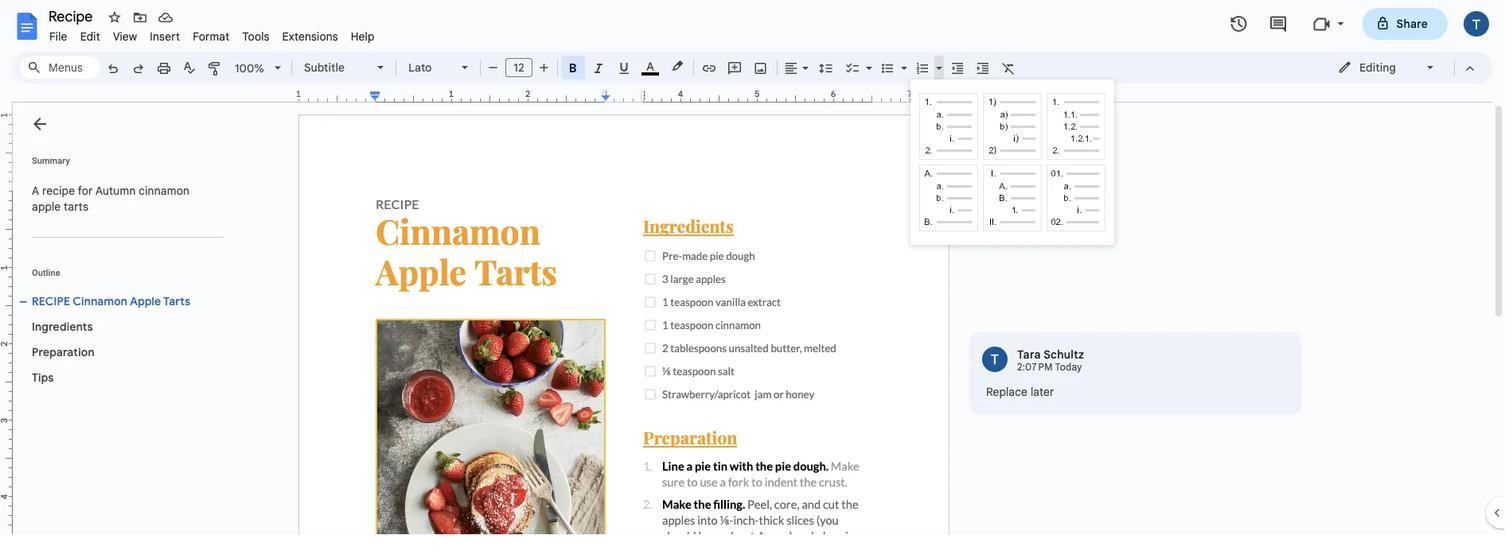 Task type: locate. For each thing, give the bounding box(es) containing it.
highlight color image
[[669, 57, 686, 76]]

edit
[[80, 29, 100, 43]]

extensions menu item
[[276, 27, 344, 46]]

font list. lato selected. option
[[408, 57, 452, 79]]

tarts
[[64, 200, 89, 214]]

a recipe for autumn cinnamon apple tarts
[[32, 184, 193, 214]]

outline
[[32, 268, 60, 278]]

lato
[[408, 61, 432, 74]]

text color image
[[642, 57, 659, 76]]

schultz
[[1044, 348, 1085, 362]]

main toolbar
[[99, 0, 1021, 329]]

Zoom field
[[228, 57, 288, 81]]

row
[[917, 91, 1108, 162], [917, 162, 1108, 234]]

today
[[1055, 362, 1082, 374]]

Font size field
[[506, 58, 539, 78]]

menu bar containing file
[[43, 21, 381, 47]]

replace later
[[986, 385, 1054, 399]]

row 2. column 1. latin upper, latin lower, roman lower element
[[919, 165, 978, 232]]

mode and view toolbar
[[1326, 52, 1483, 84]]

list
[[970, 333, 1302, 415]]

later
[[1031, 385, 1054, 399]]

file
[[49, 29, 67, 43]]

application
[[0, 0, 1505, 536]]

format menu item
[[186, 27, 236, 46]]

tools
[[242, 29, 270, 43]]

row 2. column 2. roman upper, latin upper, decimal element
[[983, 165, 1042, 232]]

recipe
[[32, 295, 70, 308]]

Zoom text field
[[231, 57, 269, 80]]

row 1. column 3. decimal outline element
[[1047, 93, 1106, 160]]

menu bar inside menu bar banner
[[43, 21, 381, 47]]

editing button
[[1327, 56, 1447, 80]]

bulleted list menu image
[[897, 57, 908, 63]]

right margin image
[[868, 90, 948, 102]]

row down row 1. column 2. decimal, latin lower, roman lower with parenthesis element
[[917, 162, 1108, 234]]

summary heading
[[32, 154, 70, 167]]

insert
[[150, 29, 180, 43]]

view
[[113, 29, 137, 43]]

a
[[32, 184, 39, 198]]

tara schultz 2:07 pm today
[[1017, 348, 1085, 374]]

editing
[[1360, 61, 1396, 74]]

extensions
[[282, 29, 338, 43]]

row up row 2. column 2. roman upper, latin upper, decimal element
[[917, 91, 1108, 162]]

checklist menu image
[[862, 57, 872, 63]]

subtitle
[[304, 61, 345, 74]]

autumn
[[95, 184, 136, 198]]

cinnamon
[[73, 295, 127, 308]]

left margin image
[[299, 90, 380, 102]]

file menu item
[[43, 27, 74, 46]]

row 2. column 3. decimal zero, latin lower, roman lower element
[[1047, 165, 1106, 232]]

cinnamon
[[139, 184, 190, 198]]

tara
[[1017, 348, 1041, 362]]

menu bar
[[43, 21, 381, 47]]



Task type: describe. For each thing, give the bounding box(es) containing it.
preparation
[[32, 345, 95, 359]]

row 1. column 2. decimal, latin lower, roman lower with parenthesis element
[[983, 93, 1042, 160]]

for
[[78, 184, 93, 198]]

format
[[193, 29, 230, 43]]

share
[[1397, 17, 1428, 31]]

document outline element
[[13, 103, 229, 536]]

summary element
[[24, 175, 223, 223]]

tarts
[[163, 295, 190, 308]]

insert menu item
[[144, 27, 186, 46]]

row 1. column 1. decimal, latin lower, roman lower with period element
[[919, 93, 978, 160]]

list containing tara schultz
[[970, 333, 1302, 415]]

2:07 pm
[[1017, 362, 1053, 374]]

menu bar banner
[[0, 0, 1505, 536]]

top margin image
[[0, 115, 12, 196]]

tips
[[32, 371, 54, 385]]

replace
[[986, 385, 1028, 399]]

ingredients
[[32, 320, 93, 334]]

insert image image
[[752, 57, 770, 79]]

Font size text field
[[506, 58, 532, 77]]

apple
[[32, 200, 61, 214]]

help
[[351, 29, 375, 43]]

line & paragraph spacing image
[[817, 57, 835, 79]]

application containing share
[[0, 0, 1505, 536]]

recipe
[[42, 184, 75, 198]]

share button
[[1362, 8, 1448, 40]]

edit menu item
[[74, 27, 107, 46]]

Star checkbox
[[103, 6, 126, 29]]

Rename text field
[[43, 6, 102, 25]]

outline heading
[[13, 267, 229, 289]]

summary
[[32, 156, 70, 166]]

subtitle option
[[304, 57, 368, 79]]

tools menu item
[[236, 27, 276, 46]]

1
[[296, 89, 301, 100]]

help menu item
[[344, 27, 381, 46]]

1 row from the top
[[917, 91, 1108, 162]]

recipe cinnamon apple tarts
[[32, 295, 190, 308]]

2 row from the top
[[917, 162, 1108, 234]]

view menu item
[[107, 27, 144, 46]]

tara schultz image
[[982, 347, 1008, 373]]

Menus field
[[20, 57, 100, 79]]

apple
[[130, 295, 161, 308]]



Task type: vqa. For each thing, say whether or not it's contained in the screenshot.
Help menu item
yes



